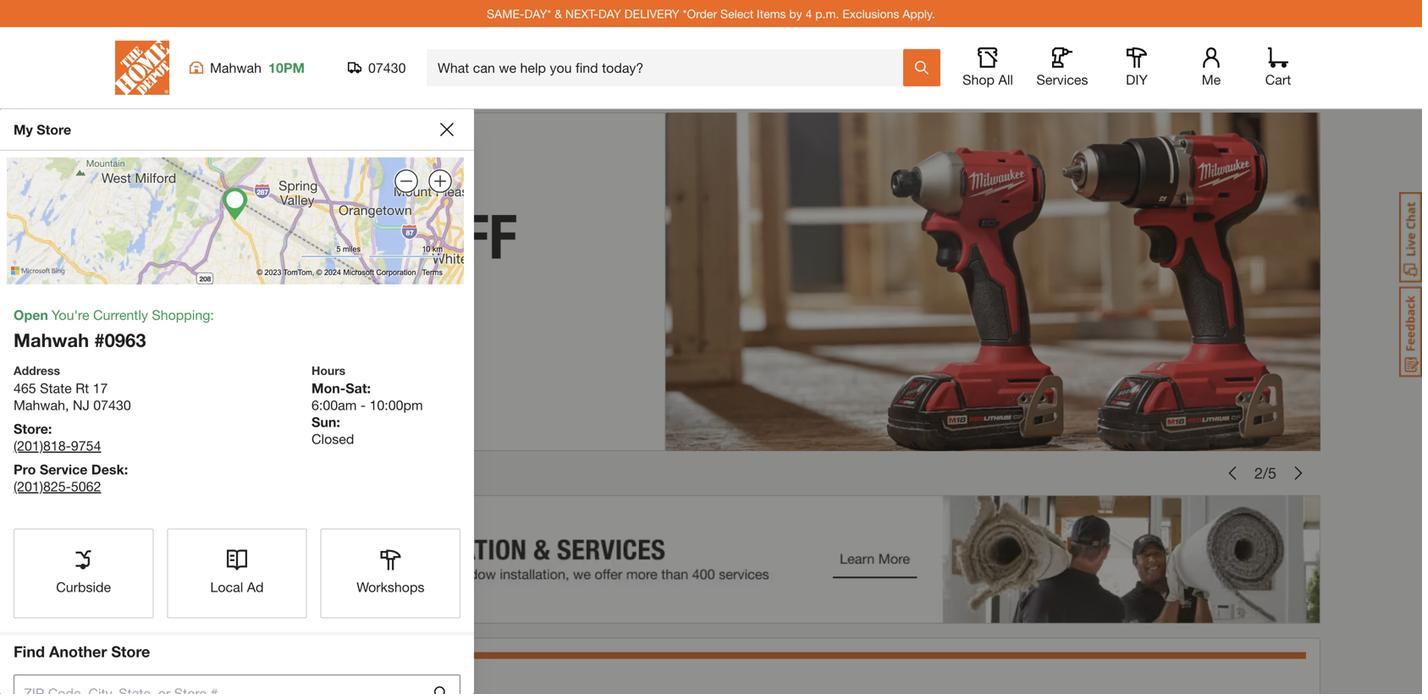 Task type: describe. For each thing, give the bounding box(es) containing it.
up to 45% off select tools & accessories image
[[0, 113, 126, 451]]

find
[[14, 643, 45, 661]]

same-day* & next-day delivery *order select items by 4 p.m. exclusions apply.
[[487, 7, 935, 21]]

pro
[[14, 461, 36, 477]]

29jan2024-hp-bau-hero2-tools-up to $150 select tools image
[[139, 113, 1358, 451]]

desk
[[91, 461, 124, 477]]

0 vertical spatial store
[[37, 121, 71, 138]]

same-
[[487, 7, 524, 21]]

shop all
[[963, 72, 1013, 88]]

0 vertical spatial :
[[48, 421, 52, 437]]

local ad button
[[168, 530, 306, 618]]

by
[[789, 7, 802, 21]]

07430 button
[[348, 59, 406, 76]]

local
[[210, 579, 243, 595]]

(201)818-9754 link
[[14, 438, 101, 454]]

2 / 5
[[1255, 464, 1277, 482]]

closed
[[312, 431, 354, 447]]

1 vertical spatial :
[[124, 461, 128, 477]]

terms link
[[422, 267, 443, 279]]

apply.
[[903, 7, 935, 21]]

ad
[[247, 579, 264, 595]]

diy
[[1126, 72, 1148, 88]]

me button
[[1184, 47, 1239, 88]]

drawer close image
[[440, 123, 454, 136]]

4
[[806, 7, 812, 21]]

open
[[14, 307, 48, 323]]

mon-
[[312, 380, 346, 396]]

all
[[999, 72, 1013, 88]]

(201)825-5062 link
[[14, 478, 101, 494]]

next-
[[565, 7, 598, 21]]

#
[[94, 329, 105, 351]]

07430 inside address 465 state rt 17 mahwah , nj 07430 store : (201)818-9754 pro service desk : (201)825-5062
[[93, 397, 131, 413]]

diy button
[[1110, 47, 1164, 88]]

0 vertical spatial mahwah
[[210, 60, 262, 76]]

workshops button
[[321, 530, 460, 618]]

2 vertical spatial store
[[111, 643, 150, 661]]

previous slide image
[[1226, 466, 1239, 480]]

5062
[[71, 478, 101, 494]]

items
[[757, 7, 786, 21]]

microsoft bing image
[[11, 259, 69, 283]]

my
[[14, 121, 33, 138]]

open you're currently shopping: mahwah # 0963
[[14, 307, 214, 351]]

mahwah inside address 465 state rt 17 mahwah , nj 07430 store : (201)818-9754 pro service desk : (201)825-5062
[[14, 397, 65, 413]]

nj
[[73, 397, 90, 413]]

my store
[[14, 121, 71, 138]]

store inside address 465 state rt 17 mahwah , nj 07430 store : (201)818-9754 pro service desk : (201)825-5062
[[14, 421, 48, 437]]

10:00pm
[[370, 397, 423, 413]]



Task type: locate. For each thing, give the bounding box(es) containing it.
2 vertical spatial mahwah
[[14, 397, 65, 413]]

07430 inside button
[[368, 60, 406, 76]]

store
[[37, 121, 71, 138], [14, 421, 48, 437], [111, 643, 150, 661]]

p.m.
[[816, 7, 839, 21]]

07430
[[368, 60, 406, 76], [93, 397, 131, 413]]

1 vertical spatial mahwah
[[14, 329, 89, 351]]

services
[[1037, 72, 1088, 88]]

mahwah down the 465
[[14, 397, 65, 413]]

services button
[[1035, 47, 1090, 88]]

address
[[14, 364, 60, 378]]

1 horizontal spatial :
[[124, 461, 128, 477]]

you're
[[51, 307, 89, 323]]

state
[[40, 380, 72, 396]]

6:00am
[[312, 397, 357, 413]]

find another store
[[14, 643, 150, 661]]

1 vertical spatial 07430
[[93, 397, 131, 413]]

sun:
[[312, 414, 340, 430]]

9754
[[71, 438, 101, 454]]

shop all button
[[961, 47, 1015, 88]]

What can we help you find today? search field
[[438, 50, 902, 86]]

: right service
[[124, 461, 128, 477]]

hours
[[312, 364, 346, 378]]

feedback link image
[[1399, 286, 1422, 378]]

rt
[[76, 380, 89, 396]]

delivery
[[625, 7, 680, 21]]

1 vertical spatial store
[[14, 421, 48, 437]]

(201)818-
[[14, 438, 71, 454]]

store right my on the top left
[[37, 121, 71, 138]]

exclusions
[[843, 7, 899, 21]]

,
[[65, 397, 69, 413]]

mahwah inside 'open you're currently shopping: mahwah # 0963'
[[14, 329, 89, 351]]

mahwah 10pm
[[210, 60, 305, 76]]

1 horizontal spatial 07430
[[368, 60, 406, 76]]

&
[[555, 7, 562, 21]]

store right another
[[111, 643, 150, 661]]

ZIP Code, City, State, or Store # text field
[[14, 675, 431, 694]]

2
[[1255, 464, 1263, 482]]

mahwah left "10pm" at the top left of page
[[210, 60, 262, 76]]

hours mon-sat: 6:00am - 10:00pm sun: closed
[[312, 364, 423, 447]]

/
[[1263, 464, 1268, 482]]

address 465 state rt 17 mahwah , nj 07430 store : (201)818-9754 pro service desk : (201)825-5062
[[14, 364, 132, 494]]

0 horizontal spatial 07430
[[93, 397, 131, 413]]

mahwah down you're
[[14, 329, 89, 351]]

0963
[[105, 329, 146, 351]]

local ad
[[210, 579, 264, 595]]

10pm
[[268, 60, 305, 76]]

-
[[360, 397, 366, 413]]

curbside
[[56, 579, 111, 595]]

day*
[[524, 7, 551, 21]]

: up (201)818-9754 link
[[48, 421, 52, 437]]

sat:
[[346, 380, 371, 396]]

cart
[[1265, 72, 1291, 88]]

(201)825-
[[14, 478, 71, 494]]

me
[[1202, 72, 1221, 88]]

currently
[[93, 307, 148, 323]]

shopping:
[[152, 307, 214, 323]]

next slide image
[[1292, 466, 1305, 480]]

0 vertical spatial 07430
[[368, 60, 406, 76]]

*order
[[683, 7, 717, 21]]

curbside button
[[14, 530, 153, 618]]

0 horizontal spatial :
[[48, 421, 52, 437]]

service
[[40, 461, 88, 477]]

5
[[1268, 464, 1277, 482]]

workshops
[[357, 579, 425, 595]]

terms
[[422, 268, 443, 277]]

17
[[93, 380, 108, 396]]

465
[[14, 380, 36, 396]]

mahwah
[[210, 60, 262, 76], [14, 329, 89, 351], [14, 397, 65, 413]]

shop
[[963, 72, 995, 88]]

sponsored banner image
[[102, 495, 1321, 624]]

select
[[720, 7, 754, 21]]

the home depot logo image
[[115, 41, 169, 95]]

:
[[48, 421, 52, 437], [124, 461, 128, 477]]

day
[[598, 7, 621, 21]]

another
[[49, 643, 107, 661]]

cart link
[[1260, 47, 1297, 88]]

store up (201)818-
[[14, 421, 48, 437]]



Task type: vqa. For each thing, say whether or not it's contained in the screenshot.
Find Another Store
yes



